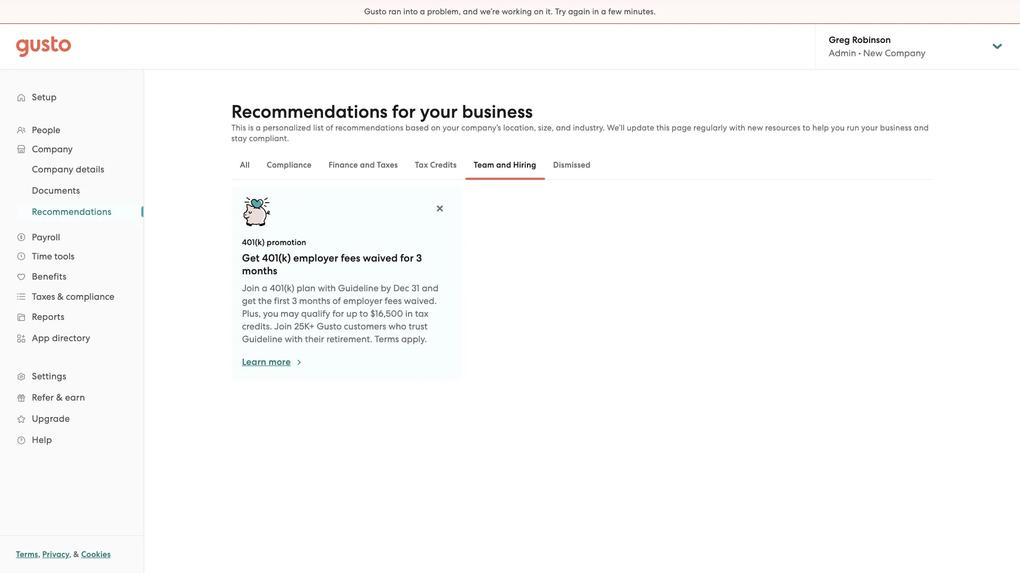 Task type: vqa. For each thing, say whether or not it's contained in the screenshot.
left Nelson
no



Task type: locate. For each thing, give the bounding box(es) containing it.
for up based
[[392, 101, 416, 123]]

employer up up
[[343, 296, 383, 307]]

0 vertical spatial taxes
[[377, 160, 398, 170]]

1 horizontal spatial guideline
[[338, 283, 379, 294]]

fees
[[341, 252, 360, 265], [385, 296, 402, 307]]

months down get at the left top
[[242, 265, 277, 277]]

in left tax
[[405, 309, 413, 319]]

401(k) inside join a 401(k) plan with guideline by dec 31 and get the first 3 months of employer fees waived. plus, you may qualify for up to $16,500 in tax credits. join 25k+ gusto customers who trust guideline with their retirement. terms apply.
[[270, 283, 294, 294]]

for
[[392, 101, 416, 123], [400, 252, 414, 265], [333, 309, 344, 319]]

taxes left tax
[[377, 160, 398, 170]]

0 vertical spatial with
[[729, 123, 746, 133]]

who
[[389, 321, 407, 332]]

refer & earn
[[32, 393, 85, 403]]

may
[[281, 309, 299, 319]]

a left few
[[601, 7, 606, 16]]

recommendations link
[[19, 202, 133, 222]]

company down people
[[32, 144, 73, 155]]

months up qualify
[[299, 296, 330, 307]]

business up 'company's'
[[462, 101, 533, 123]]

1 vertical spatial you
[[263, 309, 278, 319]]

it.
[[546, 7, 553, 16]]

recommendations for recommendations for your business this is a personalized list of recommendations based on your company's location, size, and industry. we'll update this page regularly with new resources to help you run your business and stay compliant.
[[231, 101, 388, 123]]

0 horizontal spatial you
[[263, 309, 278, 319]]

terms , privacy , & cookies
[[16, 551, 111, 560]]

this
[[231, 123, 246, 133]]

few
[[608, 7, 622, 16]]

0 vertical spatial join
[[242, 283, 260, 294]]

terms down who
[[375, 334, 399, 345]]

with left new
[[729, 123, 746, 133]]

you left run
[[831, 123, 845, 133]]

greg robinson admin • new company
[[829, 35, 926, 58]]

company inside dropdown button
[[32, 144, 73, 155]]

terms
[[375, 334, 399, 345], [16, 551, 38, 560]]

0 horizontal spatial taxes
[[32, 292, 55, 302]]

401(k) up get at the left top
[[242, 238, 265, 248]]

3 inside 401(k) promotion get 401(k) employer fees waived for 3 months
[[416, 252, 422, 265]]

0 vertical spatial you
[[831, 123, 845, 133]]

1 vertical spatial of
[[333, 296, 341, 307]]

list containing company details
[[0, 159, 143, 223]]

months inside 401(k) promotion get 401(k) employer fees waived for 3 months
[[242, 265, 277, 277]]

finance and taxes button
[[320, 153, 406, 178]]

2 horizontal spatial with
[[729, 123, 746, 133]]

1 horizontal spatial terms
[[375, 334, 399, 345]]

employer up plan
[[293, 252, 338, 265]]

setup link
[[11, 88, 133, 107]]

0 vertical spatial for
[[392, 101, 416, 123]]

1 horizontal spatial on
[[534, 7, 544, 16]]

0 horizontal spatial in
[[405, 309, 413, 319]]

taxes & compliance
[[32, 292, 114, 302]]

0 horizontal spatial recommendations
[[32, 207, 112, 217]]

1 horizontal spatial taxes
[[377, 160, 398, 170]]

& left cookies
[[73, 551, 79, 560]]

1 horizontal spatial to
[[803, 123, 811, 133]]

we'll
[[607, 123, 625, 133]]

with down 25k+
[[285, 334, 303, 345]]

finance and taxes
[[329, 160, 398, 170]]

1 , from the left
[[38, 551, 40, 560]]

0 horizontal spatial 3
[[292, 296, 297, 307]]

for inside join a 401(k) plan with guideline by dec 31 and get the first 3 months of employer fees waived. plus, you may qualify for up to $16,500 in tax credits. join 25k+ gusto customers who trust guideline with their retirement. terms apply.
[[333, 309, 344, 319]]

1 vertical spatial company
[[32, 144, 73, 155]]

you inside recommendations for your business this is a personalized list of recommendations based on your company's location, size, and industry. we'll update this page regularly with new resources to help you run your business and stay compliant.
[[831, 123, 845, 133]]

company right new
[[885, 48, 926, 58]]

1 vertical spatial in
[[405, 309, 413, 319]]

0 vertical spatial months
[[242, 265, 277, 277]]

for right waived
[[400, 252, 414, 265]]

tax
[[415, 160, 428, 170]]

fees inside 401(k) promotion get 401(k) employer fees waived for 3 months
[[341, 252, 360, 265]]

fees up $16,500 at the left bottom of the page
[[385, 296, 402, 307]]

,
[[38, 551, 40, 560], [69, 551, 71, 560]]

company's
[[462, 123, 501, 133]]

in right again
[[592, 7, 599, 16]]

tools
[[54, 251, 74, 262]]

business right run
[[880, 123, 912, 133]]

401(k) down promotion
[[262, 252, 291, 265]]

1 horizontal spatial employer
[[343, 296, 383, 307]]

1 horizontal spatial fees
[[385, 296, 402, 307]]

0 horizontal spatial ,
[[38, 551, 40, 560]]

a up the
[[262, 283, 268, 294]]

0 vertical spatial terms
[[375, 334, 399, 345]]

hiring
[[513, 160, 536, 170]]

1 vertical spatial employer
[[343, 296, 383, 307]]

help
[[32, 435, 52, 446]]

1 vertical spatial to
[[360, 309, 368, 319]]

2 vertical spatial 401(k)
[[270, 283, 294, 294]]

2 vertical spatial for
[[333, 309, 344, 319]]

gusto inside join a 401(k) plan with guideline by dec 31 and get the first 3 months of employer fees waived. plus, you may qualify for up to $16,500 in tax credits. join 25k+ gusto customers who trust guideline with their retirement. terms apply.
[[317, 321, 342, 332]]

for left up
[[333, 309, 344, 319]]

, left privacy at the bottom left of the page
[[38, 551, 40, 560]]

3
[[416, 252, 422, 265], [292, 296, 297, 307]]

recommendations up list
[[231, 101, 388, 123]]

on left it.
[[534, 7, 544, 16]]

retirement.
[[326, 334, 372, 345]]

company for company details
[[32, 164, 73, 175]]

taxes inside button
[[377, 160, 398, 170]]

3 right first at left bottom
[[292, 296, 297, 307]]

0 vertical spatial &
[[57, 292, 64, 302]]

based
[[406, 123, 429, 133]]

0 vertical spatial business
[[462, 101, 533, 123]]

1 horizontal spatial ,
[[69, 551, 71, 560]]

0 horizontal spatial months
[[242, 265, 277, 277]]

1 list from the top
[[0, 121, 143, 451]]

1 vertical spatial join
[[274, 321, 292, 332]]

business
[[462, 101, 533, 123], [880, 123, 912, 133]]

tax credits
[[415, 160, 457, 170]]

dismissed
[[553, 160, 591, 170]]

waived
[[363, 252, 398, 265]]

join
[[242, 283, 260, 294], [274, 321, 292, 332]]

0 vertical spatial recommendations
[[231, 101, 388, 123]]

of inside recommendations for your business this is a personalized list of recommendations based on your company's location, size, and industry. we'll update this page regularly with new resources to help you run your business and stay compliant.
[[326, 123, 333, 133]]

1 vertical spatial on
[[431, 123, 441, 133]]

0 horizontal spatial employer
[[293, 252, 338, 265]]

people button
[[11, 121, 133, 140]]

get
[[242, 252, 260, 265]]

guideline
[[338, 283, 379, 294], [242, 334, 283, 345]]

with
[[729, 123, 746, 133], [318, 283, 336, 294], [285, 334, 303, 345]]

for inside 401(k) promotion get 401(k) employer fees waived for 3 months
[[400, 252, 414, 265]]

dismissed button
[[545, 153, 599, 178]]

, left cookies
[[69, 551, 71, 560]]

guideline up up
[[338, 283, 379, 294]]

1 vertical spatial guideline
[[242, 334, 283, 345]]

time tools
[[32, 251, 74, 262]]

1 horizontal spatial in
[[592, 7, 599, 16]]

reports
[[32, 312, 65, 323]]

to inside join a 401(k) plan with guideline by dec 31 and get the first 3 months of employer fees waived. plus, you may qualify for up to $16,500 in tax credits. join 25k+ gusto customers who trust guideline with their retirement. terms apply.
[[360, 309, 368, 319]]

gusto
[[364, 7, 387, 16], [317, 321, 342, 332]]

0 horizontal spatial join
[[242, 283, 260, 294]]

0 horizontal spatial guideline
[[242, 334, 283, 345]]

2 vertical spatial company
[[32, 164, 73, 175]]

time tools button
[[11, 247, 133, 266]]

with right plan
[[318, 283, 336, 294]]

0 vertical spatial 3
[[416, 252, 422, 265]]

& left earn
[[56, 393, 63, 403]]

location,
[[503, 123, 536, 133]]

& inside dropdown button
[[57, 292, 64, 302]]

plus,
[[242, 309, 261, 319]]

size,
[[538, 123, 554, 133]]

list
[[0, 121, 143, 451], [0, 159, 143, 223]]

0 horizontal spatial on
[[431, 123, 441, 133]]

a right is
[[256, 123, 261, 133]]

25k+
[[294, 321, 315, 332]]

company inside company details link
[[32, 164, 73, 175]]

list containing people
[[0, 121, 143, 451]]

& for earn
[[56, 393, 63, 403]]

1 vertical spatial business
[[880, 123, 912, 133]]

0 vertical spatial company
[[885, 48, 926, 58]]

0 horizontal spatial business
[[462, 101, 533, 123]]

of inside join a 401(k) plan with guideline by dec 31 and get the first 3 months of employer fees waived. plus, you may qualify for up to $16,500 in tax credits. join 25k+ gusto customers who trust guideline with their retirement. terms apply.
[[333, 296, 341, 307]]

waived.
[[404, 296, 437, 307]]

gusto down qualify
[[317, 321, 342, 332]]

a right into
[[420, 7, 425, 16]]

join a 401(k) plan with guideline by dec 31 and get the first 3 months of employer fees waived. plus, you may qualify for up to $16,500 in tax credits. join 25k+ gusto customers who trust guideline with their retirement. terms apply.
[[242, 283, 439, 345]]

2 list from the top
[[0, 159, 143, 223]]

app directory link
[[11, 329, 133, 348]]

1 vertical spatial fees
[[385, 296, 402, 307]]

0 vertical spatial fees
[[341, 252, 360, 265]]

stay
[[231, 134, 247, 143]]

gusto ran into a problem, and we're working on it. try again in a few minutes.
[[364, 7, 656, 16]]

learn more
[[242, 357, 291, 368]]

settings
[[32, 371, 66, 382]]

terms left privacy at the bottom left of the page
[[16, 551, 38, 560]]

compliance
[[267, 160, 312, 170]]

we're
[[480, 7, 500, 16]]

company up documents
[[32, 164, 73, 175]]

1 horizontal spatial 3
[[416, 252, 422, 265]]

you
[[831, 123, 845, 133], [263, 309, 278, 319]]

on
[[534, 7, 544, 16], [431, 123, 441, 133]]

gusto navigation element
[[0, 70, 143, 468]]

&
[[57, 292, 64, 302], [56, 393, 63, 403], [73, 551, 79, 560]]

401(k) up first at left bottom
[[270, 283, 294, 294]]

cookies
[[81, 551, 111, 560]]

0 vertical spatial on
[[534, 7, 544, 16]]

you down the
[[263, 309, 278, 319]]

company button
[[11, 140, 133, 159]]

guideline down credits.
[[242, 334, 283, 345]]

0 horizontal spatial fees
[[341, 252, 360, 265]]

qualify
[[301, 309, 330, 319]]

1 horizontal spatial months
[[299, 296, 330, 307]]

1 vertical spatial recommendations
[[32, 207, 112, 217]]

401(k)
[[242, 238, 265, 248], [262, 252, 291, 265], [270, 283, 294, 294]]

1 vertical spatial gusto
[[317, 321, 342, 332]]

employer inside 401(k) promotion get 401(k) employer fees waived for 3 months
[[293, 252, 338, 265]]

1 vertical spatial with
[[318, 283, 336, 294]]

1 horizontal spatial recommendations
[[231, 101, 388, 123]]

1 horizontal spatial business
[[880, 123, 912, 133]]

personalized
[[263, 123, 311, 133]]

to left help
[[803, 123, 811, 133]]

0 horizontal spatial gusto
[[317, 321, 342, 332]]

reports link
[[11, 308, 133, 327]]

1 vertical spatial months
[[299, 296, 330, 307]]

0 vertical spatial to
[[803, 123, 811, 133]]

2 vertical spatial with
[[285, 334, 303, 345]]

3 up the 31
[[416, 252, 422, 265]]

you inside join a 401(k) plan with guideline by dec 31 and get the first 3 months of employer fees waived. plus, you may qualify for up to $16,500 in tax credits. join 25k+ gusto customers who trust guideline with their retirement. terms apply.
[[263, 309, 278, 319]]

customers
[[344, 321, 386, 332]]

0 vertical spatial employer
[[293, 252, 338, 265]]

company details
[[32, 164, 104, 175]]

recommendations inside list
[[32, 207, 112, 217]]

1 horizontal spatial you
[[831, 123, 845, 133]]

taxes inside dropdown button
[[32, 292, 55, 302]]

join down the may
[[274, 321, 292, 332]]

recommendations
[[231, 101, 388, 123], [32, 207, 112, 217]]

to right up
[[360, 309, 368, 319]]

new
[[748, 123, 763, 133]]

apply.
[[401, 334, 427, 345]]

update
[[627, 123, 654, 133]]

1 vertical spatial &
[[56, 393, 63, 403]]

1 vertical spatial 3
[[292, 296, 297, 307]]

0 vertical spatial of
[[326, 123, 333, 133]]

3 inside join a 401(k) plan with guideline by dec 31 and get the first 3 months of employer fees waived. plus, you may qualify for up to $16,500 in tax credits. join 25k+ gusto customers who trust guideline with their retirement. terms apply.
[[292, 296, 297, 307]]

fees left waived
[[341, 252, 360, 265]]

0 horizontal spatial terms
[[16, 551, 38, 560]]

1 vertical spatial taxes
[[32, 292, 55, 302]]

0 horizontal spatial to
[[360, 309, 368, 319]]

learn
[[242, 357, 266, 368]]

31
[[412, 283, 420, 294]]

recommendations inside recommendations for your business this is a personalized list of recommendations based on your company's location, size, and industry. we'll update this page regularly with new resources to help you run your business and stay compliant.
[[231, 101, 388, 123]]

team
[[474, 160, 494, 170]]

learn more link
[[242, 357, 304, 369]]

robinson
[[852, 35, 891, 46]]

& up reports link
[[57, 292, 64, 302]]

company for company
[[32, 144, 73, 155]]

on right based
[[431, 123, 441, 133]]

working
[[502, 7, 532, 16]]

recommendations down documents link
[[32, 207, 112, 217]]

join up get
[[242, 283, 260, 294]]

months
[[242, 265, 277, 277], [299, 296, 330, 307]]

taxes up reports
[[32, 292, 55, 302]]

and
[[463, 7, 478, 16], [556, 123, 571, 133], [914, 123, 929, 133], [360, 160, 375, 170], [496, 160, 511, 170], [422, 283, 439, 294]]

1 horizontal spatial gusto
[[364, 7, 387, 16]]

your left 'company's'
[[443, 123, 459, 133]]

1 vertical spatial for
[[400, 252, 414, 265]]

tax
[[415, 309, 429, 319]]

taxes
[[377, 160, 398, 170], [32, 292, 55, 302]]

gusto left the ran
[[364, 7, 387, 16]]

app
[[32, 333, 50, 344]]

team and hiring
[[474, 160, 536, 170]]



Task type: describe. For each thing, give the bounding box(es) containing it.
fees inside join a 401(k) plan with guideline by dec 31 and get the first 3 months of employer fees waived. plus, you may qualify for up to $16,500 in tax credits. join 25k+ gusto customers who trust guideline with their retirement. terms apply.
[[385, 296, 402, 307]]

upgrade link
[[11, 410, 133, 429]]

more
[[269, 357, 291, 368]]

regularly
[[694, 123, 727, 133]]

$16,500
[[370, 309, 403, 319]]

team and hiring button
[[465, 153, 545, 178]]

upgrade
[[32, 414, 70, 425]]

is
[[248, 123, 254, 133]]

trust
[[409, 321, 428, 332]]

into
[[403, 7, 418, 16]]

try
[[555, 7, 566, 16]]

a inside join a 401(k) plan with guideline by dec 31 and get the first 3 months of employer fees waived. plus, you may qualify for up to $16,500 in tax credits. join 25k+ gusto customers who trust guideline with their retirement. terms apply.
[[262, 283, 268, 294]]

to inside recommendations for your business this is a personalized list of recommendations based on your company's location, size, and industry. we'll update this page regularly with new resources to help you run your business and stay compliant.
[[803, 123, 811, 133]]

payroll button
[[11, 228, 133, 247]]

in inside join a 401(k) plan with guideline by dec 31 and get the first 3 months of employer fees waived. plus, you may qualify for up to $16,500 in tax credits. join 25k+ gusto customers who trust guideline with their retirement. terms apply.
[[405, 309, 413, 319]]

people
[[32, 125, 60, 136]]

help link
[[11, 431, 133, 450]]

credits.
[[242, 321, 272, 332]]

run
[[847, 123, 860, 133]]

directory
[[52, 333, 90, 344]]

recommendations for your business this is a personalized list of recommendations based on your company's location, size, and industry. we'll update this page regularly with new resources to help you run your business and stay compliant.
[[231, 101, 929, 143]]

& for compliance
[[57, 292, 64, 302]]

by
[[381, 283, 391, 294]]

compliant.
[[249, 134, 289, 143]]

again
[[568, 7, 590, 16]]

terms inside join a 401(k) plan with guideline by dec 31 and get the first 3 months of employer fees waived. plus, you may qualify for up to $16,500 in tax credits. join 25k+ gusto customers who trust guideline with their retirement. terms apply.
[[375, 334, 399, 345]]

documents link
[[19, 181, 133, 200]]

with inside recommendations for your business this is a personalized list of recommendations based on your company's location, size, and industry. we'll update this page regularly with new resources to help you run your business and stay compliant.
[[729, 123, 746, 133]]

details
[[76, 164, 104, 175]]

the
[[258, 296, 272, 307]]

credits
[[430, 160, 457, 170]]

0 vertical spatial guideline
[[338, 283, 379, 294]]

1 vertical spatial 401(k)
[[262, 252, 291, 265]]

greg
[[829, 35, 850, 46]]

and inside join a 401(k) plan with guideline by dec 31 and get the first 3 months of employer fees waived. plus, you may qualify for up to $16,500 in tax credits. join 25k+ gusto customers who trust guideline with their retirement. terms apply.
[[422, 283, 439, 294]]

•
[[859, 48, 861, 58]]

setup
[[32, 92, 57, 103]]

401(k) promotion get 401(k) employer fees waived for 3 months
[[242, 238, 422, 277]]

0 vertical spatial 401(k)
[[242, 238, 265, 248]]

refer & earn link
[[11, 388, 133, 408]]

up
[[346, 309, 357, 319]]

privacy
[[42, 551, 69, 560]]

a inside recommendations for your business this is a personalized list of recommendations based on your company's location, size, and industry. we'll update this page regularly with new resources to help you run your business and stay compliant.
[[256, 123, 261, 133]]

tax credits button
[[406, 153, 465, 178]]

cookies button
[[81, 549, 111, 562]]

privacy link
[[42, 551, 69, 560]]

plan
[[297, 283, 316, 294]]

settings link
[[11, 367, 133, 386]]

company inside greg robinson admin • new company
[[885, 48, 926, 58]]

months inside join a 401(k) plan with guideline by dec 31 and get the first 3 months of employer fees waived. plus, you may qualify for up to $16,500 in tax credits. join 25k+ gusto customers who trust guideline with their retirement. terms apply.
[[299, 296, 330, 307]]

minutes.
[[624, 7, 656, 16]]

this
[[657, 123, 670, 133]]

refer
[[32, 393, 54, 403]]

compliance button
[[258, 153, 320, 178]]

recommendations
[[335, 123, 404, 133]]

new
[[863, 48, 883, 58]]

your up based
[[420, 101, 458, 123]]

recommendations for recommendations
[[32, 207, 112, 217]]

employer inside join a 401(k) plan with guideline by dec 31 and get the first 3 months of employer fees waived. plus, you may qualify for up to $16,500 in tax credits. join 25k+ gusto customers who trust guideline with their retirement. terms apply.
[[343, 296, 383, 307]]

0 horizontal spatial with
[[285, 334, 303, 345]]

promotion
[[267, 238, 306, 248]]

benefits
[[32, 272, 66, 282]]

0 vertical spatial gusto
[[364, 7, 387, 16]]

earn
[[65, 393, 85, 403]]

help
[[813, 123, 829, 133]]

1 vertical spatial terms
[[16, 551, 38, 560]]

on inside recommendations for your business this is a personalized list of recommendations based on your company's location, size, and industry. we'll update this page regularly with new resources to help you run your business and stay compliant.
[[431, 123, 441, 133]]

first
[[274, 296, 290, 307]]

ran
[[389, 7, 401, 16]]

2 , from the left
[[69, 551, 71, 560]]

home image
[[16, 36, 71, 57]]

problem,
[[427, 7, 461, 16]]

taxes & compliance button
[[11, 287, 133, 307]]

get
[[242, 296, 256, 307]]

your right run
[[862, 123, 878, 133]]

company details link
[[19, 160, 133, 179]]

1 horizontal spatial join
[[274, 321, 292, 332]]

payroll
[[32, 232, 60, 243]]

benefits link
[[11, 267, 133, 286]]

0 vertical spatial in
[[592, 7, 599, 16]]

1 horizontal spatial with
[[318, 283, 336, 294]]

for inside recommendations for your business this is a personalized list of recommendations based on your company's location, size, and industry. we'll update this page regularly with new resources to help you run your business and stay compliant.
[[392, 101, 416, 123]]

list
[[313, 123, 324, 133]]

2 vertical spatial &
[[73, 551, 79, 560]]

compliance
[[66, 292, 114, 302]]

page
[[672, 123, 692, 133]]

recommendation categories for your business tab list
[[231, 150, 933, 180]]

industry.
[[573, 123, 605, 133]]



